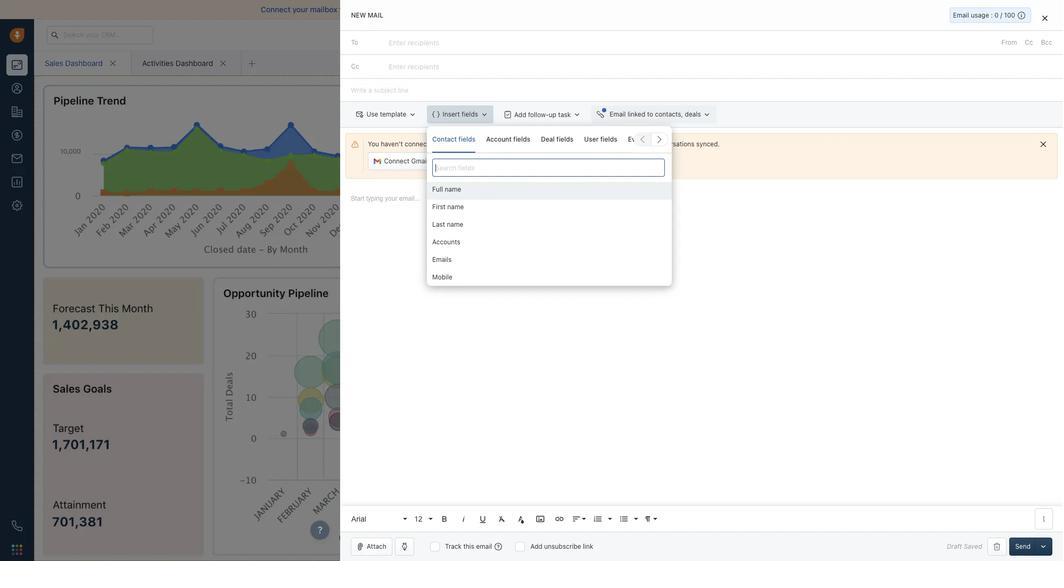Task type: locate. For each thing, give the bounding box(es) containing it.
0 horizontal spatial dashboard
[[65, 58, 103, 67]]

dashboard
[[65, 58, 103, 67], [176, 58, 213, 67]]

1 horizontal spatial add
[[531, 543, 543, 551]]

use
[[367, 110, 378, 118]]

fields for insert fields
[[462, 110, 478, 118]]

connected
[[405, 140, 437, 148]]

of
[[509, 5, 516, 14]]

deals
[[685, 110, 701, 118]]

contact fields
[[433, 135, 476, 143]]

account fields
[[487, 135, 531, 143]]

1 horizontal spatial email
[[954, 11, 970, 19]]

new
[[351, 11, 366, 19]]

email right of
[[518, 5, 537, 14]]

from
[[1002, 38, 1018, 46]]

insert image (⌘p) image
[[536, 515, 546, 524]]

email for email linked to contacts, deals
[[610, 110, 626, 118]]

unsubscribe
[[545, 543, 582, 551]]

name right full
[[445, 185, 462, 193]]

name right first
[[448, 203, 464, 211]]

text color image
[[517, 515, 526, 524]]

connect your mailbox link
[[261, 5, 340, 14]]

100
[[1005, 11, 1016, 19]]

fields inside 'link'
[[459, 135, 476, 143]]

sync
[[490, 5, 507, 14]]

connect gmail
[[384, 157, 428, 165]]

0 horizontal spatial add
[[515, 111, 527, 119]]

mobile
[[433, 273, 453, 281]]

deal
[[541, 135, 555, 143]]

fields left the on the right top
[[514, 135, 531, 143]]

group
[[427, 182, 672, 342]]

to left the on the right top
[[529, 140, 535, 148]]

unordered list image
[[620, 515, 629, 524]]

deal fields
[[541, 135, 574, 143]]

1 vertical spatial cc
[[351, 62, 359, 70]]

12
[[415, 515, 423, 523]]

this
[[464, 543, 475, 551]]

cc left bcc
[[1026, 38, 1034, 46]]

fields right insert
[[462, 110, 478, 118]]

now
[[600, 140, 612, 148]]

connect left a
[[455, 157, 480, 165]]

full name
[[433, 185, 462, 193]]

1 horizontal spatial your
[[638, 140, 651, 148]]

name
[[445, 185, 462, 193], [448, 203, 464, 211], [447, 221, 464, 229]]

connect down haven't
[[384, 157, 410, 165]]

1 vertical spatial name
[[448, 203, 464, 211]]

0
[[995, 11, 999, 19]]

conversations.
[[539, 5, 590, 14]]

0 horizontal spatial cc
[[351, 62, 359, 70]]

add left unsubscribe
[[531, 543, 543, 551]]

email left linked
[[610, 110, 626, 118]]

dashboard right activities at the left of page
[[176, 58, 213, 67]]

task
[[558, 111, 571, 119]]

attach button
[[351, 538, 393, 556]]

0 vertical spatial add
[[515, 111, 527, 119]]

add follow-up task
[[515, 111, 571, 119]]

freshworks switcher image
[[12, 545, 22, 556]]

email image
[[959, 30, 966, 39]]

user
[[585, 135, 599, 143]]

activities
[[142, 58, 174, 67]]

application
[[340, 184, 1064, 532]]

your right keep
[[638, 140, 651, 148]]

2 vertical spatial name
[[447, 221, 464, 229]]

email inside button
[[610, 110, 626, 118]]

ordered list image
[[594, 515, 603, 524]]

0 vertical spatial name
[[445, 185, 462, 193]]

accounts
[[433, 238, 461, 246]]

fields for deal fields
[[557, 135, 574, 143]]

fields inside dropdown button
[[462, 110, 478, 118]]

insert
[[443, 110, 460, 118]]

saved
[[965, 543, 983, 551]]

connect a different email button
[[439, 152, 537, 171]]

connect left mailbox
[[261, 5, 291, 14]]

phone image
[[12, 521, 22, 532]]

fields right deal
[[557, 135, 574, 143]]

first
[[433, 203, 446, 211]]

phone element
[[6, 516, 28, 537]]

dashboard right sales at the top
[[65, 58, 103, 67]]

email inside button
[[515, 157, 531, 165]]

email right the different
[[515, 157, 531, 165]]

fields for account fields
[[514, 135, 531, 143]]

0 horizontal spatial your
[[293, 5, 308, 14]]

cc down to
[[351, 62, 359, 70]]

haven't
[[381, 140, 403, 148]]

insert link (⌘k) image
[[555, 515, 565, 524]]

account fields link
[[487, 126, 531, 153]]

to
[[340, 5, 347, 14], [648, 110, 654, 118], [529, 140, 535, 148], [614, 140, 620, 148]]

account
[[487, 135, 512, 143]]

email right the this
[[477, 543, 493, 551]]

to right linked
[[648, 110, 654, 118]]

dashboard for activities dashboard
[[176, 58, 213, 67]]

underline (⌘u) image
[[478, 515, 488, 524]]

sales dashboard
[[45, 58, 103, 67]]

1 vertical spatial email
[[610, 110, 626, 118]]

email for email usage : 0 / 100
[[954, 11, 970, 19]]

email usage : 0 / 100
[[954, 11, 1016, 19]]

explore
[[863, 30, 886, 38]]

0 vertical spatial email
[[954, 11, 970, 19]]

1 horizontal spatial cc
[[1026, 38, 1034, 46]]

1 dashboard from the left
[[65, 58, 103, 67]]

email left usage
[[954, 11, 970, 19]]

plans
[[888, 30, 904, 38]]

application containing arial
[[340, 184, 1064, 532]]

2 dashboard from the left
[[176, 58, 213, 67]]

last
[[433, 221, 445, 229]]

fields right it
[[601, 135, 618, 143]]

1 horizontal spatial dashboard
[[176, 58, 213, 67]]

use template
[[367, 110, 407, 118]]

name right the last
[[447, 221, 464, 229]]

Write a subject line text field
[[340, 79, 1064, 101]]

deliverability
[[379, 5, 424, 14]]

add left follow- at the top of page
[[515, 111, 527, 119]]

sales
[[45, 58, 63, 67]]

name for full name
[[445, 185, 462, 193]]

and
[[426, 5, 439, 14]]

ben.nelson1980@gmail.com
[[439, 140, 528, 148]]

different
[[487, 157, 513, 165]]

cc
[[1026, 38, 1034, 46], [351, 62, 359, 70]]

crm.
[[549, 140, 565, 148]]

fields right event in the top of the page
[[648, 135, 665, 143]]

0 horizontal spatial email
[[610, 110, 626, 118]]

connect for connect a different email
[[455, 157, 480, 165]]

connect
[[261, 5, 291, 14], [567, 140, 592, 148], [384, 157, 410, 165], [455, 157, 480, 165]]

you haven't connected ben.nelson1980@gmail.com to the crm. connect it now to keep your conversations synced.
[[368, 140, 720, 148]]

email
[[954, 11, 970, 19], [610, 110, 626, 118]]

Search your CRM... text field
[[47, 26, 153, 44]]

add
[[515, 111, 527, 119], [531, 543, 543, 551]]

1 vertical spatial add
[[531, 543, 543, 551]]

deal fields link
[[541, 126, 574, 153]]

gmail
[[411, 157, 428, 165]]

add follow-up task button
[[499, 106, 587, 124], [499, 106, 587, 124]]

keep
[[622, 140, 636, 148]]

your left mailbox
[[293, 5, 308, 14]]

1 vertical spatial your
[[638, 140, 651, 148]]

enable
[[441, 5, 465, 14]]

2 vertical spatial email
[[477, 543, 493, 551]]

0 vertical spatial cc
[[1026, 38, 1034, 46]]

1 vertical spatial email
[[515, 157, 531, 165]]

email linked to contacts, deals
[[610, 110, 701, 118]]

12 button
[[411, 509, 434, 530]]

user fields link
[[585, 126, 618, 153]]

fields right contact
[[459, 135, 476, 143]]

close image
[[1043, 15, 1049, 21]]

dialog
[[340, 0, 1064, 562]]

the
[[537, 140, 547, 148]]

to right the now
[[614, 140, 620, 148]]

connect your mailbox to improve deliverability and enable 2-way sync of email conversations.
[[261, 5, 590, 14]]



Task type: describe. For each thing, give the bounding box(es) containing it.
way
[[474, 5, 488, 14]]

mail
[[368, 11, 383, 19]]

name for last name
[[447, 221, 464, 229]]

2-
[[467, 5, 474, 14]]

arial button
[[348, 509, 409, 530]]

to left new
[[340, 5, 347, 14]]

clear formatting image
[[498, 515, 507, 524]]

a
[[482, 157, 486, 165]]

arial
[[352, 515, 367, 523]]

connect for connect your mailbox to improve deliverability and enable 2-way sync of email conversations.
[[261, 5, 291, 14]]

dashboard for sales dashboard
[[65, 58, 103, 67]]

more misc image
[[1040, 515, 1050, 524]]

event fields link
[[629, 126, 665, 153]]

Enter recipients text field
[[389, 58, 442, 75]]

name for first name
[[448, 203, 464, 211]]

it
[[594, 140, 598, 148]]

connect gmail button
[[368, 152, 434, 171]]

to
[[351, 38, 358, 46]]

full
[[433, 185, 443, 193]]

attach
[[367, 543, 387, 551]]

bold (⌘b) image
[[440, 515, 450, 524]]

track this email
[[445, 543, 493, 551]]

email linked to contacts, deals button
[[592, 106, 717, 124]]

up
[[549, 111, 557, 119]]

event fields
[[629, 135, 665, 143]]

last name
[[433, 221, 464, 229]]

group containing full name
[[427, 182, 672, 342]]

follow-
[[528, 111, 549, 119]]

explore plans
[[863, 30, 904, 38]]

user fields
[[585, 135, 618, 143]]

link
[[583, 543, 594, 551]]

contacts,
[[655, 110, 683, 118]]

send
[[1016, 543, 1031, 551]]

draft
[[948, 543, 963, 551]]

to inside button
[[648, 110, 654, 118]]

emails
[[433, 256, 452, 264]]

first name
[[433, 203, 464, 211]]

Search fields search field
[[433, 159, 666, 177]]

insert fields button
[[427, 106, 494, 124]]

contact fields link
[[433, 126, 476, 153]]

new mail
[[351, 11, 383, 19]]

connect a different email
[[455, 157, 531, 165]]

fields for user fields
[[601, 135, 618, 143]]

use template button
[[351, 106, 422, 124]]

linked
[[628, 110, 646, 118]]

usage
[[972, 11, 990, 19]]

dialog containing arial
[[340, 0, 1064, 562]]

0 vertical spatial your
[[293, 5, 308, 14]]

what's new image
[[987, 32, 994, 39]]

connect for connect gmail
[[384, 157, 410, 165]]

add for add unsubscribe link
[[531, 543, 543, 551]]

fields for contact fields
[[459, 135, 476, 143]]

connect left it
[[567, 140, 592, 148]]

conversations
[[653, 140, 695, 148]]

event
[[629, 135, 646, 143]]

activities dashboard
[[142, 58, 213, 67]]

track
[[445, 543, 462, 551]]

you
[[368, 140, 379, 148]]

italic (⌘i) image
[[459, 515, 469, 524]]

draft saved
[[948, 543, 983, 551]]

:
[[992, 11, 994, 19]]

template
[[380, 110, 407, 118]]

send button
[[1010, 538, 1037, 556]]

/
[[1001, 11, 1003, 19]]

mailbox
[[310, 5, 338, 14]]

add unsubscribe link
[[531, 543, 594, 551]]

align image
[[572, 515, 582, 524]]

fields for event fields
[[648, 135, 665, 143]]

improve
[[349, 5, 377, 14]]

bcc
[[1042, 38, 1053, 46]]

insert fields
[[443, 110, 478, 118]]

synced.
[[697, 140, 720, 148]]

Enter recipients text field
[[389, 34, 442, 51]]

paragraph format image
[[644, 515, 653, 524]]

contact
[[433, 135, 457, 143]]

add for add follow-up task
[[515, 111, 527, 119]]

0 vertical spatial email
[[518, 5, 537, 14]]



Task type: vqa. For each thing, say whether or not it's contained in the screenshot.
freddy ai insights
no



